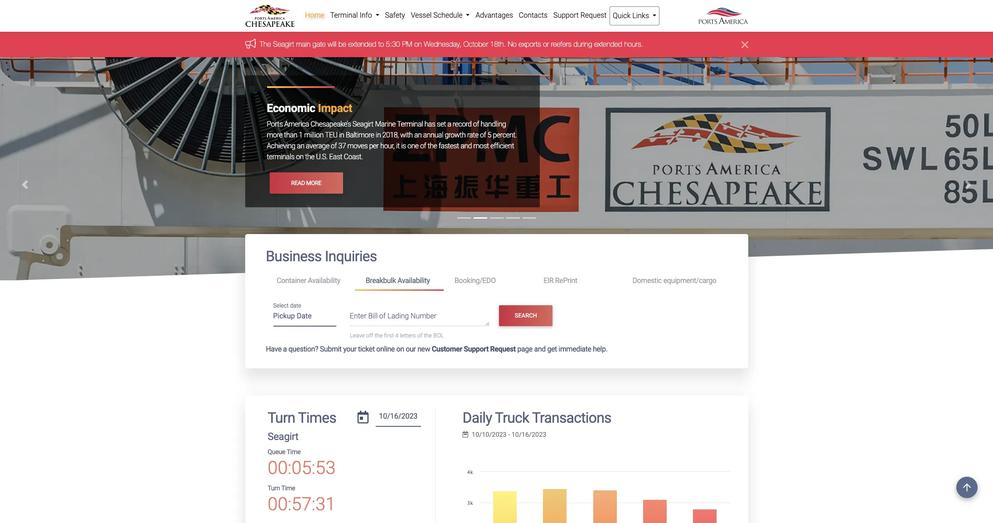 Task type: locate. For each thing, give the bounding box(es) containing it.
your
[[344, 345, 357, 353]]

a right have
[[283, 345, 287, 353]]

impact
[[318, 102, 353, 115]]

1 turn from the top
[[268, 409, 295, 426]]

availability inside 'link'
[[308, 276, 341, 285]]

of
[[474, 120, 480, 129], [480, 131, 486, 139], [331, 142, 337, 150], [420, 142, 427, 150], [380, 312, 386, 320], [418, 332, 423, 339]]

1 vertical spatial turn
[[268, 485, 280, 492]]

1 horizontal spatial extended
[[594, 40, 623, 48]]

exports
[[519, 40, 541, 48]]

extended left to
[[348, 40, 376, 48]]

the down the annual
[[428, 142, 437, 150]]

chesapeake's
[[311, 120, 351, 129]]

read more link
[[270, 173, 343, 194]]

availability down business inquiries
[[308, 276, 341, 285]]

time for 00:57:31
[[281, 485, 295, 492]]

no
[[508, 40, 517, 48]]

in
[[339, 131, 344, 139], [376, 131, 381, 139]]

Enter Bill of Lading Number text field
[[350, 311, 490, 326]]

1 horizontal spatial on
[[397, 345, 405, 353]]

2 turn from the top
[[268, 485, 280, 492]]

in up per
[[376, 131, 381, 139]]

read
[[291, 180, 305, 186]]

0 vertical spatial seagirt
[[273, 40, 294, 48]]

a
[[448, 120, 452, 129], [283, 345, 287, 353]]

0 horizontal spatial availability
[[308, 276, 341, 285]]

set
[[437, 120, 446, 129]]

gate
[[313, 40, 326, 48]]

10/10/2023
[[472, 431, 507, 439]]

and down rate
[[461, 142, 472, 150]]

a right set
[[448, 120, 452, 129]]

one
[[408, 142, 419, 150]]

average
[[306, 142, 330, 150]]

quick
[[613, 11, 631, 20]]

request left quick
[[581, 11, 607, 20]]

on left our
[[397, 345, 405, 353]]

times
[[298, 409, 337, 426]]

1 vertical spatial an
[[297, 142, 305, 150]]

of left 5
[[480, 131, 486, 139]]

2 availability from the left
[[398, 276, 430, 285]]

seagirt right the
[[273, 40, 294, 48]]

request
[[581, 11, 607, 20], [491, 345, 516, 353]]

0 vertical spatial terminal
[[330, 11, 358, 20]]

turn for turn times
[[268, 409, 295, 426]]

on right 'terminals'
[[296, 153, 304, 161]]

schedule
[[434, 11, 463, 20]]

links
[[633, 11, 650, 20]]

0 vertical spatial a
[[448, 120, 452, 129]]

and left get
[[535, 345, 546, 353]]

18th.
[[490, 40, 506, 48]]

and
[[461, 142, 472, 150], [535, 345, 546, 353]]

1 vertical spatial support
[[464, 345, 489, 353]]

east
[[329, 153, 343, 161]]

1 horizontal spatial request
[[581, 11, 607, 20]]

time
[[287, 448, 301, 456], [281, 485, 295, 492]]

achieving
[[267, 142, 296, 150]]

0 vertical spatial and
[[461, 142, 472, 150]]

info
[[360, 11, 372, 20]]

turn time 00:57:31
[[268, 485, 336, 515]]

support right customer
[[464, 345, 489, 353]]

bullhorn image
[[245, 39, 260, 49]]

time up 00:57:31
[[281, 485, 295, 492]]

domestic equipment/cargo link
[[622, 273, 728, 289]]

in right teu
[[339, 131, 344, 139]]

37
[[339, 142, 346, 150]]

terminal left info
[[330, 11, 358, 20]]

time inside turn time 00:57:31
[[281, 485, 295, 492]]

time inside queue time 00:05:53
[[287, 448, 301, 456]]

support inside main content
[[464, 345, 489, 353]]

our
[[406, 345, 416, 353]]

0 horizontal spatial in
[[339, 131, 344, 139]]

0 horizontal spatial on
[[296, 153, 304, 161]]

ports
[[267, 120, 283, 129]]

the
[[260, 40, 271, 48]]

be
[[338, 40, 346, 48]]

main content
[[238, 234, 756, 523]]

pm
[[402, 40, 412, 48]]

on inside alert
[[414, 40, 422, 48]]

1 horizontal spatial terminal
[[397, 120, 423, 129]]

baltimore
[[346, 131, 374, 139]]

availability right the breakbulk
[[398, 276, 430, 285]]

the seagirt main gate will be extended to 5:30 pm on wednesday, october 18th.  no exports or reefers during extended hours. alert
[[0, 32, 994, 57]]

request left page
[[491, 345, 516, 353]]

2 vertical spatial on
[[397, 345, 405, 353]]

0 horizontal spatial request
[[491, 345, 516, 353]]

immediate
[[559, 345, 592, 353]]

0 vertical spatial an
[[415, 131, 422, 139]]

1 horizontal spatial a
[[448, 120, 452, 129]]

container availability link
[[266, 273, 355, 289]]

2 extended from the left
[[594, 40, 623, 48]]

extended right the during at the right top
[[594, 40, 623, 48]]

0 horizontal spatial extended
[[348, 40, 376, 48]]

an right the with
[[415, 131, 422, 139]]

october
[[464, 40, 488, 48]]

and inside main content
[[535, 345, 546, 353]]

1 vertical spatial and
[[535, 345, 546, 353]]

1 availability from the left
[[308, 276, 341, 285]]

during
[[574, 40, 592, 48]]

economic
[[267, 102, 316, 115]]

domestic
[[633, 276, 662, 285]]

1 horizontal spatial an
[[415, 131, 422, 139]]

1 vertical spatial a
[[283, 345, 287, 353]]

1 horizontal spatial availability
[[398, 276, 430, 285]]

0 vertical spatial on
[[414, 40, 422, 48]]

turn up the queue
[[268, 409, 295, 426]]

time right the queue
[[287, 448, 301, 456]]

1 vertical spatial time
[[281, 485, 295, 492]]

u.s.
[[316, 153, 328, 161]]

than
[[284, 131, 298, 139]]

0 vertical spatial time
[[287, 448, 301, 456]]

with
[[401, 131, 413, 139]]

1 horizontal spatial in
[[376, 131, 381, 139]]

quick links link
[[610, 6, 660, 25]]

None text field
[[376, 409, 421, 427]]

most
[[474, 142, 489, 150]]

support up reefers
[[554, 11, 579, 20]]

1 horizontal spatial and
[[535, 345, 546, 353]]

support request link
[[551, 6, 610, 24]]

terminal info
[[330, 11, 374, 20]]

turn inside turn time 00:57:31
[[268, 485, 280, 492]]

0 horizontal spatial an
[[297, 142, 305, 150]]

1 vertical spatial request
[[491, 345, 516, 353]]

on right pm in the top left of the page
[[414, 40, 422, 48]]

0 horizontal spatial a
[[283, 345, 287, 353]]

queue
[[268, 448, 286, 456]]

1 vertical spatial seagirt
[[353, 120, 374, 129]]

moves
[[348, 142, 368, 150]]

first
[[384, 332, 394, 339]]

leave
[[350, 332, 365, 339]]

1 vertical spatial terminal
[[397, 120, 423, 129]]

fastest
[[439, 142, 459, 150]]

1 horizontal spatial support
[[554, 11, 579, 20]]

turn times
[[268, 409, 337, 426]]

0 horizontal spatial support
[[464, 345, 489, 353]]

question?
[[289, 345, 319, 353]]

contacts link
[[516, 6, 551, 24]]

the left u.s.
[[305, 153, 315, 161]]

seagirt up 'baltimore'
[[353, 120, 374, 129]]

availability
[[308, 276, 341, 285], [398, 276, 430, 285]]

time for 00:05:53
[[287, 448, 301, 456]]

safety link
[[382, 6, 408, 24]]

2 horizontal spatial on
[[414, 40, 422, 48]]

terminal up the with
[[397, 120, 423, 129]]

0 vertical spatial turn
[[268, 409, 295, 426]]

Select date text field
[[273, 309, 337, 327]]

seagirt up the queue
[[268, 431, 299, 442]]

1 vertical spatial on
[[296, 153, 304, 161]]

help.
[[593, 345, 608, 353]]

turn up 00:57:31
[[268, 485, 280, 492]]

home
[[305, 11, 325, 20]]

million
[[304, 131, 324, 139]]

support
[[554, 11, 579, 20], [464, 345, 489, 353]]

percent.
[[493, 131, 517, 139]]

search button
[[500, 305, 553, 326]]

availability for container availability
[[308, 276, 341, 285]]

0 vertical spatial support
[[554, 11, 579, 20]]

0 horizontal spatial and
[[461, 142, 472, 150]]

an down 1
[[297, 142, 305, 150]]

main
[[296, 40, 311, 48]]

4
[[396, 332, 399, 339]]

have a question? submit your ticket online on our new customer support request page and get immediate help.
[[266, 345, 608, 353]]

rate
[[468, 131, 479, 139]]

terminal
[[330, 11, 358, 20], [397, 120, 423, 129]]



Task type: describe. For each thing, give the bounding box(es) containing it.
page
[[518, 345, 533, 353]]

handling
[[481, 120, 506, 129]]

coast.
[[344, 153, 363, 161]]

letters
[[400, 332, 416, 339]]

is
[[401, 142, 406, 150]]

read more
[[291, 180, 322, 186]]

the seagirt main gate will be extended to 5:30 pm on wednesday, october 18th.  no exports or reefers during extended hours.
[[260, 40, 644, 48]]

on inside ports america chesapeake's seagirt marine terminal has set a record of handling more than 1 million teu in baltimore in 2018,                         with an annual growth rate of 5 percent. achieving an average of 37 moves per hour, it is one of the fastest and most efficient terminals on the u.s. east coast.
[[296, 153, 304, 161]]

terminal inside ports america chesapeake's seagirt marine terminal has set a record of handling more than 1 million teu in baltimore in 2018,                         with an annual growth rate of 5 percent. achieving an average of 37 moves per hour, it is one of the fastest and most efficient terminals on the u.s. east coast.
[[397, 120, 423, 129]]

daily
[[463, 409, 492, 426]]

marine
[[375, 120, 396, 129]]

the left bol
[[424, 332, 432, 339]]

safety
[[385, 11, 405, 20]]

main content containing 00:05:53
[[238, 234, 756, 523]]

container
[[277, 276, 307, 285]]

home link
[[302, 6, 328, 24]]

vessel
[[411, 11, 432, 20]]

of right one
[[420, 142, 427, 150]]

equipment/cargo
[[664, 276, 717, 285]]

eir reprint link
[[533, 273, 622, 289]]

and inside ports america chesapeake's seagirt marine terminal has set a record of handling more than 1 million teu in baltimore in 2018,                         with an annual growth rate of 5 percent. achieving an average of 37 moves per hour, it is one of the fastest and most efficient terminals on the u.s. east coast.
[[461, 142, 472, 150]]

breakbulk availability link
[[355, 273, 444, 291]]

a inside ports america chesapeake's seagirt marine terminal has set a record of handling more than 1 million teu in baltimore in 2018,                         with an annual growth rate of 5 percent. achieving an average of 37 moves per hour, it is one of the fastest and most efficient terminals on the u.s. east coast.
[[448, 120, 452, 129]]

vessel schedule link
[[408, 6, 473, 24]]

10/16/2023
[[512, 431, 547, 439]]

seagirt inside ports america chesapeake's seagirt marine terminal has set a record of handling more than 1 million teu in baltimore in 2018,                         with an annual growth rate of 5 percent. achieving an average of 37 moves per hour, it is one of the fastest and most efficient terminals on the u.s. east coast.
[[353, 120, 374, 129]]

teu
[[325, 131, 338, 139]]

of left 37
[[331, 142, 337, 150]]

enter
[[350, 312, 367, 320]]

leave off the first 4 letters of the bol
[[350, 332, 444, 339]]

of right bill
[[380, 312, 386, 320]]

more
[[267, 131, 283, 139]]

request inside main content
[[491, 345, 516, 353]]

transactions
[[533, 409, 612, 426]]

on inside main content
[[397, 345, 405, 353]]

ports america chesapeake's seagirt marine terminal has set a record of handling more than 1 million teu in baltimore in 2018,                         with an annual growth rate of 5 percent. achieving an average of 37 moves per hour, it is one of the fastest and most efficient terminals on the u.s. east coast.
[[267, 120, 517, 161]]

select date
[[273, 302, 302, 309]]

america
[[284, 120, 309, 129]]

new
[[418, 345, 431, 353]]

00:05:53
[[268, 457, 336, 479]]

advantages
[[476, 11, 514, 20]]

per
[[369, 142, 379, 150]]

breakbulk
[[366, 276, 396, 285]]

calendar day image
[[358, 411, 369, 424]]

daily truck transactions
[[463, 409, 612, 426]]

1 in from the left
[[339, 131, 344, 139]]

of up rate
[[474, 120, 480, 129]]

will
[[328, 40, 336, 48]]

truck
[[495, 409, 530, 426]]

seagirt inside alert
[[273, 40, 294, 48]]

terminal info link
[[328, 6, 382, 24]]

number
[[411, 312, 437, 320]]

select
[[273, 302, 289, 309]]

the seagirt main gate will be extended to 5:30 pm on wednesday, october 18th.  no exports or reefers during extended hours. link
[[260, 40, 644, 48]]

more
[[306, 180, 322, 186]]

go to top image
[[957, 477, 979, 498]]

or
[[543, 40, 549, 48]]

1 extended from the left
[[348, 40, 376, 48]]

2018,
[[383, 131, 399, 139]]

eir
[[544, 276, 554, 285]]

quick links
[[613, 11, 651, 20]]

have
[[266, 345, 282, 353]]

inquiries
[[325, 248, 377, 265]]

it
[[396, 142, 400, 150]]

customer support request link
[[432, 345, 516, 353]]

reefers
[[551, 40, 572, 48]]

support request
[[554, 11, 607, 20]]

0 vertical spatial request
[[581, 11, 607, 20]]

booking/edo link
[[444, 273, 533, 289]]

search
[[515, 312, 538, 319]]

calendar week image
[[463, 431, 469, 438]]

0 horizontal spatial terminal
[[330, 11, 358, 20]]

date
[[290, 302, 302, 309]]

-
[[509, 431, 510, 439]]

bol
[[434, 332, 444, 339]]

availability for breakbulk availability
[[398, 276, 430, 285]]

wednesday,
[[424, 40, 462, 48]]

to
[[378, 40, 384, 48]]

annual
[[424, 131, 444, 139]]

enter bill of lading number
[[350, 312, 437, 320]]

turn for turn time 00:57:31
[[268, 485, 280, 492]]

container availability
[[277, 276, 341, 285]]

2 in from the left
[[376, 131, 381, 139]]

hours.
[[625, 40, 644, 48]]

reprint
[[556, 276, 578, 285]]

off
[[366, 332, 374, 339]]

breakbulk availability
[[366, 276, 430, 285]]

2 vertical spatial seagirt
[[268, 431, 299, 442]]

of right letters
[[418, 332, 423, 339]]

business
[[266, 248, 322, 265]]

has
[[425, 120, 436, 129]]

submit
[[320, 345, 342, 353]]

economic engine image
[[0, 57, 994, 486]]

close image
[[742, 39, 749, 50]]

the right off at bottom left
[[375, 332, 383, 339]]



Task type: vqa. For each thing, say whether or not it's contained in the screenshot.
on to the left
yes



